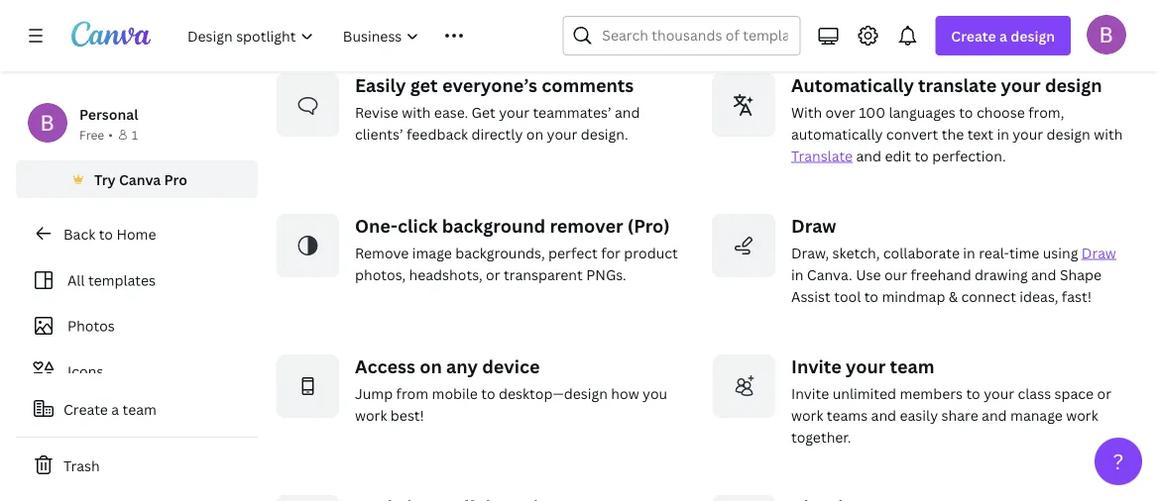Task type: locate. For each thing, give the bounding box(es) containing it.
invite up the unlimited
[[792, 354, 842, 379]]

draw up shape
[[1082, 243, 1117, 262]]

to up share
[[967, 384, 981, 403]]

0 vertical spatial a
[[1000, 26, 1008, 45]]

fast!
[[1062, 287, 1092, 306]]

? button
[[1095, 438, 1143, 486]]

edit
[[885, 146, 912, 165]]

automatically translate your design with over 100 languages to choose from, automatically convert the text in your design with translate and edit to perfection.
[[792, 73, 1123, 165]]

your up choose
[[1001, 73, 1041, 97]]

create
[[952, 26, 997, 45], [63, 400, 108, 419]]

translate
[[919, 73, 997, 97]]

draw,
[[792, 243, 829, 262]]

automatically
[[792, 124, 883, 143]]

using
[[1043, 243, 1079, 262]]

icons link
[[28, 353, 246, 391]]

1 vertical spatial on
[[420, 354, 442, 379]]

1 vertical spatial create
[[63, 400, 108, 419]]

create inside button
[[63, 400, 108, 419]]

team inside create a team button
[[123, 400, 157, 419]]

team down the icons link on the bottom left of page
[[123, 400, 157, 419]]

tool
[[834, 287, 861, 306]]

connect
[[962, 287, 1017, 306]]

create inside dropdown button
[[952, 26, 997, 45]]

1 vertical spatial team
[[123, 400, 157, 419]]

choose
[[977, 102, 1025, 121]]

1 vertical spatial with
[[1094, 124, 1123, 143]]

team up members
[[890, 354, 935, 379]]

backgrounds,
[[456, 243, 545, 262]]

1 vertical spatial in
[[963, 243, 976, 262]]

2 vertical spatial design
[[1047, 124, 1091, 143]]

0 horizontal spatial a
[[111, 400, 119, 419]]

to
[[959, 102, 974, 121], [915, 146, 929, 165], [99, 225, 113, 244], [865, 287, 879, 306], [481, 384, 496, 403], [967, 384, 981, 403]]

mobile
[[432, 384, 478, 403]]

to right back at the left top of the page
[[99, 225, 113, 244]]

0 horizontal spatial with
[[402, 102, 431, 121]]

sketch,
[[833, 243, 880, 262]]

0 horizontal spatial team
[[123, 400, 157, 419]]

translate
[[792, 146, 853, 165]]

text
[[968, 124, 994, 143]]

transparent
[[504, 265, 583, 284]]

in down draw,
[[792, 265, 804, 284]]

on left "any"
[[420, 354, 442, 379]]

to inside draw draw, sketch, collaborate in real-time using draw in canva. use our freehand drawing and shape assist tool to mindmap & connect ideas, fast!
[[865, 287, 879, 306]]

automatically
[[792, 73, 914, 97]]

and up ideas,
[[1032, 265, 1057, 284]]

a inside button
[[111, 400, 119, 419]]

revise
[[355, 102, 399, 121]]

create a team
[[63, 400, 157, 419]]

easily
[[900, 406, 938, 425]]

0 vertical spatial invite
[[792, 354, 842, 379]]

2 horizontal spatial work
[[1066, 406, 1099, 425]]

perfection.
[[933, 146, 1006, 165]]

None search field
[[563, 16, 801, 56]]

1 horizontal spatial work
[[792, 406, 824, 425]]

your down teammates'
[[547, 124, 578, 143]]

best!
[[391, 406, 424, 425]]

trash
[[63, 457, 100, 476]]

0 vertical spatial in
[[997, 124, 1010, 143]]

and inside "automatically translate your design with over 100 languages to choose from, automatically convert the text in your design with translate and edit to perfection."
[[857, 146, 882, 165]]

trash link
[[16, 446, 258, 486]]

work inside access on any device jump from mobile to desktop—design how you work best!
[[355, 406, 387, 425]]

0 horizontal spatial work
[[355, 406, 387, 425]]

in down choose
[[997, 124, 1010, 143]]

&
[[949, 287, 958, 306]]

easily get everyone's comments image
[[276, 73, 339, 137]]

0 vertical spatial design
[[1011, 26, 1055, 45]]

to up the
[[959, 102, 974, 121]]

our
[[885, 265, 908, 284]]

work down jump at the left bottom of the page
[[355, 406, 387, 425]]

photos link
[[28, 307, 246, 345]]

0 horizontal spatial create
[[63, 400, 108, 419]]

with inside "automatically translate your design with over 100 languages to choose from, automatically convert the text in your design with translate and edit to perfection."
[[1094, 124, 1123, 143]]

pro
[[164, 170, 187, 189]]

and inside easily get everyone's comments revise with ease. get your teammates' and clients' feedback directly on your design.
[[615, 102, 640, 121]]

on right directly
[[526, 124, 544, 143]]

0 horizontal spatial or
[[486, 265, 500, 284]]

class
[[1018, 384, 1051, 403]]

draw link
[[1082, 243, 1117, 262]]

2 invite from the top
[[792, 384, 829, 403]]

a down the icons link on the bottom left of page
[[111, 400, 119, 419]]

desktop—design
[[499, 384, 608, 403]]

invite up teams
[[792, 384, 829, 403]]

your
[[1001, 73, 1041, 97], [499, 102, 530, 121], [547, 124, 578, 143], [1013, 124, 1044, 143], [846, 354, 886, 379], [984, 384, 1015, 403]]

to inside access on any device jump from mobile to desktop—design how you work best!
[[481, 384, 496, 403]]

design up from,
[[1045, 73, 1103, 97]]

with inside easily get everyone's comments revise with ease. get your teammates' and clients' feedback directly on your design.
[[402, 102, 431, 121]]

in inside "automatically translate your design with over 100 languages to choose from, automatically convert the text in your design with translate and edit to perfection."
[[997, 124, 1010, 143]]

click
[[398, 213, 438, 238]]

0 vertical spatial on
[[526, 124, 544, 143]]

1 horizontal spatial create
[[952, 26, 997, 45]]

0 vertical spatial or
[[486, 265, 500, 284]]

create down icons
[[63, 400, 108, 419]]

0 vertical spatial team
[[890, 354, 935, 379]]

1 horizontal spatial with
[[1094, 124, 1123, 143]]

a
[[1000, 26, 1008, 45], [111, 400, 119, 419]]

share
[[942, 406, 979, 425]]

all templates
[[67, 271, 156, 290]]

1 horizontal spatial on
[[526, 124, 544, 143]]

to right edit
[[915, 146, 929, 165]]

design left bob builder image
[[1011, 26, 1055, 45]]

icons
[[67, 363, 103, 381]]

team inside invite your team invite unlimited members to your class space or work teams and easily share and manage work together.
[[890, 354, 935, 379]]

from
[[396, 384, 429, 403]]

free •
[[79, 126, 113, 143]]

2 horizontal spatial in
[[997, 124, 1010, 143]]

draw draw, sketch, collaborate in real-time using draw in canva. use our freehand drawing and shape assist tool to mindmap & connect ideas, fast!
[[792, 213, 1117, 306]]

in left real-
[[963, 243, 976, 262]]

1 horizontal spatial or
[[1098, 384, 1112, 403]]

ideas,
[[1020, 287, 1059, 306]]

1 vertical spatial a
[[111, 400, 119, 419]]

with
[[402, 102, 431, 121], [1094, 124, 1123, 143]]

and up design.
[[615, 102, 640, 121]]

photos
[[67, 317, 115, 336]]

or inside one-click background remover (pro) remove image backgrounds, perfect for product photos, headshots, or transparent pngs.
[[486, 265, 500, 284]]

easily get everyone's comments revise with ease. get your teammates' and clients' feedback directly on your design.
[[355, 73, 640, 143]]

1 horizontal spatial a
[[1000, 26, 1008, 45]]

1 vertical spatial draw
[[1082, 243, 1117, 262]]

one-click background remover (pro) image
[[276, 214, 339, 277]]

any
[[446, 354, 478, 379]]

to right mobile
[[481, 384, 496, 403]]

access on any device image
[[276, 355, 339, 418]]

work down the space
[[1066, 406, 1099, 425]]

0 horizontal spatial on
[[420, 354, 442, 379]]

device
[[482, 354, 540, 379]]

0 vertical spatial create
[[952, 26, 997, 45]]

all
[[67, 271, 85, 290]]

translate link
[[792, 146, 853, 165]]

team for your
[[890, 354, 935, 379]]

design.
[[581, 124, 629, 143]]

perfect
[[549, 243, 598, 262]]

bob builder image
[[1087, 15, 1127, 54]]

assist
[[792, 287, 831, 306]]

free
[[79, 126, 104, 143]]

team for a
[[123, 400, 157, 419]]

work for access
[[355, 406, 387, 425]]

1 vertical spatial invite
[[792, 384, 829, 403]]

0 horizontal spatial draw
[[792, 213, 837, 238]]

draw up draw,
[[792, 213, 837, 238]]

to down use
[[865, 287, 879, 306]]

a inside dropdown button
[[1000, 26, 1008, 45]]

1 horizontal spatial team
[[890, 354, 935, 379]]

1 work from the left
[[355, 406, 387, 425]]

create a design
[[952, 26, 1055, 45]]

a up choose
[[1000, 26, 1008, 45]]

and left edit
[[857, 146, 882, 165]]

0 vertical spatial with
[[402, 102, 431, 121]]

1 horizontal spatial in
[[963, 243, 976, 262]]

3 work from the left
[[1066, 406, 1099, 425]]

(pro)
[[628, 213, 670, 238]]

to inside invite your team invite unlimited members to your class space or work teams and easily share and manage work together.
[[967, 384, 981, 403]]

templates
[[88, 271, 156, 290]]

freehand
[[911, 265, 972, 284]]

or right the space
[[1098, 384, 1112, 403]]

2 vertical spatial in
[[792, 265, 804, 284]]

pngs.
[[586, 265, 627, 284]]

1
[[132, 126, 138, 143]]

create up translate
[[952, 26, 997, 45]]

design down from,
[[1047, 124, 1091, 143]]

1 vertical spatial or
[[1098, 384, 1112, 403]]

create for create a team
[[63, 400, 108, 419]]

try
[[94, 170, 116, 189]]

2 work from the left
[[792, 406, 824, 425]]

remover
[[550, 213, 623, 238]]

try canva pro button
[[16, 161, 258, 198]]

top level navigation element
[[175, 16, 515, 56], [175, 16, 515, 56]]

shape
[[1060, 265, 1102, 284]]

work up the together. at the right of page
[[792, 406, 824, 425]]

real-
[[979, 243, 1010, 262]]

or down 'backgrounds,'
[[486, 265, 500, 284]]

in
[[997, 124, 1010, 143], [963, 243, 976, 262], [792, 265, 804, 284]]

the
[[942, 124, 964, 143]]

1 vertical spatial design
[[1045, 73, 1103, 97]]



Task type: vqa. For each thing, say whether or not it's contained in the screenshot.
leftmost the Draw
yes



Task type: describe. For each thing, give the bounding box(es) containing it.
?
[[1113, 448, 1124, 476]]

0 horizontal spatial in
[[792, 265, 804, 284]]

time
[[1010, 243, 1040, 262]]

one-
[[355, 213, 398, 238]]

on inside access on any device jump from mobile to desktop—design how you work best!
[[420, 354, 442, 379]]

canva.
[[807, 265, 853, 284]]

and down the unlimited
[[871, 406, 897, 425]]

headshots,
[[409, 265, 483, 284]]

create for create a design
[[952, 26, 997, 45]]

get
[[410, 73, 438, 97]]

over
[[826, 102, 856, 121]]

a for team
[[111, 400, 119, 419]]

invite your team image
[[712, 355, 776, 418]]

your up the unlimited
[[846, 354, 886, 379]]

invite your team invite unlimited members to your class space or work teams and easily share and manage work together.
[[792, 354, 1112, 447]]

teams
[[827, 406, 868, 425]]

all templates link
[[28, 262, 246, 300]]

home
[[116, 225, 156, 244]]

try canva pro
[[94, 170, 187, 189]]

for
[[601, 243, 621, 262]]

create a team button
[[16, 390, 258, 429]]

together.
[[792, 428, 851, 447]]

your up directly
[[499, 102, 530, 121]]

a for design
[[1000, 26, 1008, 45]]

create a design button
[[936, 16, 1071, 56]]

everyone's
[[442, 73, 537, 97]]

photos,
[[355, 265, 406, 284]]

personal
[[79, 105, 138, 123]]

convert
[[887, 124, 939, 143]]

product
[[624, 243, 678, 262]]

directly
[[472, 124, 523, 143]]

your down from,
[[1013, 124, 1044, 143]]

drawing
[[975, 265, 1028, 284]]

collaborate
[[884, 243, 960, 262]]

or inside invite your team invite unlimited members to your class space or work teams and easily share and manage work together.
[[1098, 384, 1112, 403]]

on inside easily get everyone's comments revise with ease. get your teammates' and clients' feedback directly on your design.
[[526, 124, 544, 143]]

back to home
[[63, 225, 156, 244]]

and inside draw draw, sketch, collaborate in real-time using draw in canva. use our freehand drawing and shape assist tool to mindmap & connect ideas, fast!
[[1032, 265, 1057, 284]]

work for invite
[[792, 406, 824, 425]]

background
[[442, 213, 546, 238]]

0 vertical spatial draw
[[792, 213, 837, 238]]

access
[[355, 354, 416, 379]]

mindmap
[[882, 287, 946, 306]]

back to home link
[[16, 214, 258, 254]]

1 horizontal spatial draw
[[1082, 243, 1117, 262]]

image
[[412, 243, 452, 262]]

canva
[[119, 170, 161, 189]]

your left class
[[984, 384, 1015, 403]]

from,
[[1029, 102, 1065, 121]]

easily
[[355, 73, 406, 97]]

one-click background remover (pro) remove image backgrounds, perfect for product photos, headshots, or transparent pngs.
[[355, 213, 678, 284]]

automatically translate your design image
[[712, 73, 776, 137]]

comments
[[542, 73, 634, 97]]

languages
[[889, 102, 956, 121]]

how
[[611, 384, 639, 403]]

clients'
[[355, 124, 403, 143]]

unlimited
[[833, 384, 897, 403]]

teammates'
[[533, 102, 612, 121]]

manage
[[1011, 406, 1063, 425]]

members
[[900, 384, 963, 403]]

Search search field
[[602, 17, 788, 55]]

get
[[472, 102, 496, 121]]

ease.
[[434, 102, 468, 121]]

you
[[643, 384, 668, 403]]

back
[[63, 225, 95, 244]]

with
[[792, 102, 822, 121]]

draw image
[[712, 214, 776, 277]]

space
[[1055, 384, 1094, 403]]

design inside dropdown button
[[1011, 26, 1055, 45]]

access on any device jump from mobile to desktop—design how you work best!
[[355, 354, 668, 425]]

1 invite from the top
[[792, 354, 842, 379]]

use
[[856, 265, 881, 284]]

and right share
[[982, 406, 1007, 425]]

100
[[859, 102, 886, 121]]



